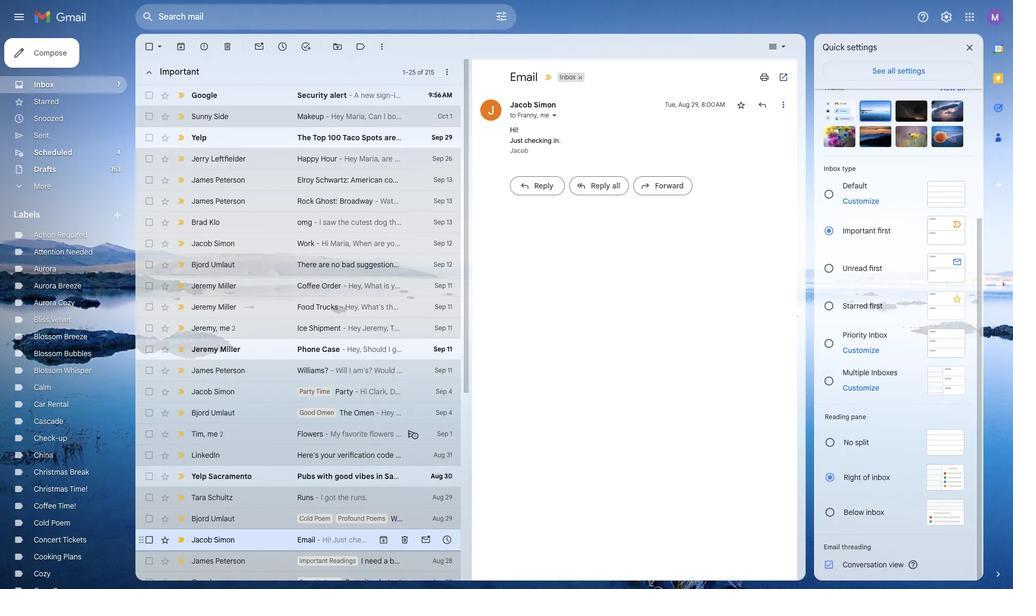 Task type: vqa. For each thing, say whether or not it's contained in the screenshot.


Task type: locate. For each thing, give the bounding box(es) containing it.
christmas up coffee time! link
[[34, 484, 68, 494]]

hi! inside hi! just checking in. jacob
[[510, 126, 519, 134]]

inbox section options image
[[442, 67, 453, 77]]

poem up concert tickets
[[51, 518, 70, 528]]

2 vertical spatial 1
[[450, 430, 453, 438]]

0 vertical spatial of
[[418, 68, 424, 76]]

1 google from the top
[[192, 91, 217, 100]]

check-up
[[34, 434, 67, 443]]

cold down the runs
[[300, 515, 313, 523]]

1 horizontal spatial poem
[[315, 515, 331, 523]]

29 for yelp
[[445, 133, 453, 141]]

coffee order -
[[298, 281, 349, 291]]

2 inside tim , me 2
[[220, 430, 223, 438]]

0 horizontal spatial to
[[409, 556, 416, 566]]

1 28 from the top
[[446, 557, 453, 565]]

3 james from the top
[[192, 366, 214, 375]]

blossom up the calm
[[34, 366, 62, 375]]

google for -
[[192, 91, 217, 100]]

7 row from the top
[[136, 212, 461, 233]]

in. inside hi! just checking in. jacob
[[554, 136, 561, 144]]

will
[[336, 366, 348, 375]]

rock
[[298, 196, 314, 206]]

umlaut for the omen
[[211, 408, 235, 418]]

4 for jacob simon
[[449, 388, 453, 395]]

more button
[[0, 178, 127, 195]]

3 umlaut from the top
[[211, 514, 235, 524]]

sep for ninth row
[[434, 260, 445, 268]]

coffee
[[298, 281, 320, 291], [34, 501, 56, 511]]

advanced search options image
[[491, 6, 512, 27]]

4 peterson from the top
[[216, 556, 245, 566]]

2 christmas from the top
[[34, 484, 68, 494]]

inbox right below
[[867, 508, 885, 517]]

security down need
[[345, 578, 373, 587]]

jacob simon
[[510, 100, 557, 110], [192, 239, 235, 248], [192, 387, 235, 397], [192, 535, 235, 545]]

starred inside labels navigation
[[34, 97, 59, 106]]

labels image
[[356, 41, 366, 52]]

party time party -
[[300, 387, 361, 397]]

settings right all
[[898, 66, 926, 76]]

1 vertical spatial 28
[[446, 578, 453, 586]]

0 vertical spatial christmas
[[34, 467, 68, 477]]

bjord umlaut up tim , me 2 at the bottom of the page
[[192, 408, 235, 418]]

1 christmas from the top
[[34, 467, 68, 477]]

0 vertical spatial time!
[[70, 484, 88, 494]]

first right the unread on the right
[[870, 263, 883, 273]]

tim
[[192, 429, 204, 439]]

williams? - will i am's? would i be's?
[[298, 366, 419, 375]]

search mail image
[[139, 7, 158, 26]]

work -
[[298, 239, 322, 248]]

3 customize button from the top
[[837, 381, 886, 394]]

aug 28 right read
[[433, 557, 453, 565]]

checking down to franny , me
[[525, 136, 552, 144]]

side
[[214, 112, 229, 121]]

11 for ice shipment -
[[448, 324, 453, 332]]

jacob up book
[[391, 535, 412, 545]]

28 for security alert
[[446, 578, 453, 586]]

0 vertical spatial are
[[385, 133, 396, 142]]

miller for food
[[218, 302, 237, 312]]

0 horizontal spatial in.
[[381, 535, 389, 545]]

schwartz:
[[316, 175, 349, 185]]

aug left 29,
[[679, 101, 690, 109]]

1 vertical spatial blossom
[[34, 349, 62, 358]]

0 horizontal spatial the
[[298, 133, 311, 142]]

1 peterson from the top
[[216, 175, 245, 185]]

3 peterson from the top
[[216, 366, 245, 375]]

just inside hi! just checking in. jacob
[[510, 136, 523, 144]]

good
[[335, 472, 353, 481]]

aurora breeze
[[34, 281, 82, 291]]

2 peterson from the top
[[216, 196, 245, 206]]

good omen the omen -
[[300, 408, 382, 418]]

1 vertical spatial aurora
[[34, 281, 56, 291]]

11 for food trucks -
[[448, 303, 453, 311]]

0 vertical spatial checking
[[525, 136, 552, 144]]

unread first
[[843, 263, 883, 273]]

breeze up aurora cozy
[[58, 281, 82, 291]]

cold up concert at the left
[[34, 518, 49, 528]]

0 vertical spatial 2
[[232, 324, 236, 332]]

2 james from the top
[[192, 196, 214, 206]]

1 vertical spatial aug 29
[[433, 515, 453, 523]]

sep for 12th row from the bottom of the the important tab panel
[[434, 345, 446, 353]]

cascade link
[[34, 417, 63, 426]]

checking
[[525, 136, 552, 144], [349, 535, 380, 545]]

1 vertical spatial sep 4
[[436, 409, 453, 417]]

1 horizontal spatial settings
[[898, 66, 926, 76]]

1 vertical spatial breeze
[[64, 332, 88, 341]]

1 vertical spatial time!
[[58, 501, 76, 511]]

settings inside see all settings "button"
[[898, 66, 926, 76]]

coffee inside the important tab panel
[[298, 281, 320, 291]]

1 horizontal spatial of
[[864, 473, 871, 482]]

1 horizontal spatial sacramento
[[385, 472, 428, 481]]

3 jeremy from the top
[[192, 323, 216, 333]]

0 horizontal spatial email
[[298, 535, 315, 545]]

christmas down china
[[34, 467, 68, 477]]

food
[[298, 302, 315, 312]]

2 jeremy miller from the top
[[192, 302, 237, 312]]

order
[[322, 281, 342, 291]]

2 vertical spatial umlaut
[[211, 514, 235, 524]]

3 customize from the top
[[843, 383, 880, 393]]

pubs with good vibes in sacramento link
[[298, 471, 428, 482]]

security alert - up makeup -
[[298, 91, 354, 100]]

right
[[844, 473, 862, 482]]

1 horizontal spatial ,
[[216, 323, 218, 333]]

1 vertical spatial just
[[333, 535, 347, 545]]

customize down the 'multiple'
[[843, 383, 880, 393]]

the top 100 taco spots are here
[[298, 133, 416, 142]]

poem down got
[[315, 515, 331, 523]]

0 vertical spatial starred
[[34, 97, 59, 106]]

jacob down tara
[[192, 535, 212, 545]]

2 customize from the top
[[843, 345, 880, 355]]

of right right
[[864, 473, 871, 482]]

jacob down franny
[[510, 147, 529, 155]]

the right got
[[338, 493, 349, 502]]

important down archive image
[[160, 67, 199, 77]]

2 aurora from the top
[[34, 281, 56, 291]]

2 blossom from the top
[[34, 349, 62, 358]]

all
[[888, 66, 896, 76]]

ice shipment -
[[298, 323, 348, 333]]

1 jeremy miller from the top
[[192, 281, 237, 291]]

1 blossom from the top
[[34, 332, 62, 341]]

aug right entered
[[433, 515, 444, 523]]

jacob simon down klo
[[192, 239, 235, 248]]

party inside party time party -
[[300, 388, 315, 395]]

2 vertical spatial first
[[870, 301, 883, 311]]

cozy down cooking
[[34, 569, 51, 579]]

umlaut for we entered winter once again
[[211, 514, 235, 524]]

0 horizontal spatial coffee
[[34, 501, 56, 511]]

1 horizontal spatial starred
[[843, 301, 868, 311]]

1 horizontal spatial cold poem
[[300, 515, 331, 523]]

4 james from the top
[[192, 556, 214, 566]]

the left "top"
[[298, 133, 311, 142]]

need
[[365, 556, 382, 566]]

are left no
[[319, 260, 330, 269]]

coffee for coffee order -
[[298, 281, 320, 291]]

customize button down default
[[837, 195, 886, 208]]

i right will
[[349, 366, 351, 375]]

bjord for we entered winter once again
[[192, 514, 209, 524]]

1 horizontal spatial the
[[340, 408, 352, 418]]

1 for flowers -
[[450, 430, 453, 438]]

29 left once
[[446, 515, 453, 523]]

inbox
[[560, 73, 576, 81], [34, 80, 54, 89], [824, 165, 841, 173], [870, 330, 888, 340]]

required
[[57, 230, 87, 240]]

sep 13 down sep 26
[[434, 176, 453, 184]]

2 horizontal spatial ,
[[537, 111, 539, 119]]

yelp up tara
[[192, 472, 207, 481]]

28 down now! at the bottom left of the page
[[446, 578, 453, 586]]

0 vertical spatial first
[[878, 226, 892, 235]]

sep 11 for food trucks -
[[435, 303, 453, 311]]

coffee inside labels navigation
[[34, 501, 56, 511]]

email main content
[[136, 34, 806, 589]]

3 aurora from the top
[[34, 298, 56, 308]]

2 for jeremy
[[232, 324, 236, 332]]

the right saw
[[338, 218, 349, 227]]

cascade
[[34, 417, 63, 426]]

cold inside labels navigation
[[34, 518, 49, 528]]

3 bjord umlaut from the top
[[192, 514, 235, 524]]

row containing sunny side
[[136, 106, 461, 127]]

0 horizontal spatial security
[[298, 91, 328, 100]]

not starred image
[[736, 100, 747, 110]]

row containing jeremy
[[136, 318, 461, 339]]

settings inside the quick settings element
[[848, 42, 878, 53]]

theme element
[[824, 83, 845, 93]]

blossom down bliss velvet
[[34, 332, 62, 341]]

0 vertical spatial to
[[510, 111, 516, 119]]

1 vertical spatial customize
[[843, 345, 880, 355]]

important inside "button"
[[160, 67, 199, 77]]

breeze
[[58, 281, 82, 291], [64, 332, 88, 341]]

1 vertical spatial security
[[345, 578, 373, 587]]

sep for 14th row from the bottom
[[435, 303, 446, 311]]

aug 29 down aug 30
[[433, 493, 453, 501]]

,
[[537, 111, 539, 119], [216, 323, 218, 333], [204, 429, 206, 439]]

alert up makeup -
[[330, 91, 347, 100]]

1 vertical spatial miller
[[218, 302, 237, 312]]

14 row from the top
[[136, 360, 461, 381]]

None checkbox
[[144, 111, 155, 122], [144, 132, 155, 143], [144, 154, 155, 164], [144, 196, 155, 206], [144, 217, 155, 228], [144, 281, 155, 291], [144, 344, 155, 355], [144, 365, 155, 376], [144, 492, 155, 503], [144, 577, 155, 588], [144, 111, 155, 122], [144, 132, 155, 143], [144, 154, 155, 164], [144, 196, 155, 206], [144, 217, 155, 228], [144, 281, 155, 291], [144, 344, 155, 355], [144, 365, 155, 376], [144, 492, 155, 503], [144, 577, 155, 588]]

2 horizontal spatial me
[[541, 111, 550, 119]]

aurora for aurora cozy
[[34, 298, 56, 308]]

1 vertical spatial alert
[[375, 578, 391, 587]]

hi! up readings
[[323, 535, 331, 545]]

trucks
[[316, 302, 338, 312]]

2 vertical spatial 29
[[446, 515, 453, 523]]

20 row from the top
[[136, 487, 461, 508]]

jeremy miller for phone case
[[192, 345, 241, 354]]

yelp for yelp
[[192, 133, 207, 142]]

29 up "26"
[[445, 133, 453, 141]]

gmail image
[[34, 6, 92, 28]]

2 james peterson from the top
[[192, 196, 245, 206]]

starred for starred link
[[34, 97, 59, 106]]

1 left 25
[[403, 68, 405, 76]]

0 vertical spatial customize button
[[837, 195, 886, 208]]

important button
[[139, 62, 204, 83]]

2 customize button from the top
[[837, 344, 886, 357]]

4 james peterson from the top
[[192, 556, 245, 566]]

day
[[423, 218, 435, 227]]

would
[[374, 366, 395, 375]]

starred up snoozed link
[[34, 97, 59, 106]]

4 inside labels navigation
[[117, 148, 121, 156]]

1 row from the top
[[136, 85, 461, 106]]

to left franny
[[510, 111, 516, 119]]

0 vertical spatial important
[[160, 67, 199, 77]]

drafts link
[[34, 165, 56, 174]]

0 vertical spatial bjord umlaut
[[192, 260, 235, 269]]

3 row from the top
[[136, 127, 461, 148]]

email for email threading
[[824, 543, 841, 551]]

2 sep 12 from the top
[[434, 260, 453, 268]]

security alert - down need
[[345, 578, 398, 587]]

tab list
[[984, 34, 1014, 551]]

1 vertical spatial cozy
[[34, 569, 51, 579]]

1 vertical spatial 1
[[450, 112, 453, 120]]

29 down 30 on the left
[[446, 493, 453, 501]]

omen right good
[[317, 409, 334, 417]]

1 vertical spatial 29
[[446, 493, 453, 501]]

0 vertical spatial yelp
[[192, 133, 207, 142]]

linkedin
[[192, 451, 220, 460]]

simon for eighth row from the top of the the important tab panel
[[214, 239, 235, 248]]

2 28 from the top
[[446, 578, 453, 586]]

0 horizontal spatial party
[[300, 388, 315, 395]]

toolbar
[[373, 535, 458, 545]]

1 customize from the top
[[843, 196, 880, 206]]

3 jeremy miller from the top
[[192, 345, 241, 354]]

email for email
[[510, 70, 538, 84]]

and
[[414, 175, 426, 185]]

aurora down attention
[[34, 264, 56, 274]]

aug for james peterson
[[433, 557, 444, 565]]

settings
[[848, 42, 878, 53], [898, 66, 926, 76]]

jerry
[[192, 154, 209, 164]]

21 row from the top
[[136, 508, 492, 529]]

snoozed
[[34, 114, 63, 123]]

row containing brad klo
[[136, 212, 461, 233]]

0 horizontal spatial important
[[160, 67, 199, 77]]

more image
[[377, 41, 388, 52]]

james peterson
[[192, 175, 245, 185], [192, 196, 245, 206], [192, 366, 245, 375], [192, 556, 245, 566]]

james for rock ghost: broadway -
[[192, 196, 214, 206]]

checking inside hi! just checking in. jacob
[[525, 136, 552, 144]]

1 vertical spatial google
[[192, 578, 216, 587]]

bjord umlaut down tara schultz
[[192, 514, 235, 524]]

just down franny
[[510, 136, 523, 144]]

hi! down franny
[[510, 126, 519, 134]]

1 vertical spatial jeremy miller
[[192, 302, 237, 312]]

alert
[[330, 91, 347, 100], [375, 578, 391, 587]]

sep 11 for coffee order -
[[435, 282, 453, 290]]

1 horizontal spatial are
[[385, 133, 396, 142]]

attention needed
[[34, 247, 93, 257]]

miller for phone
[[220, 345, 241, 354]]

coffee up cold poem link
[[34, 501, 56, 511]]

omen down party time party -
[[354, 408, 374, 418]]

security up makeup -
[[298, 91, 328, 100]]

labels navigation
[[0, 34, 136, 589]]

13 down television
[[447, 197, 453, 205]]

3 james peterson from the top
[[192, 366, 245, 375]]

13 down "26"
[[447, 176, 453, 184]]

aurora cozy link
[[34, 298, 75, 308]]

1 horizontal spatial hi!
[[510, 126, 519, 134]]

peterson for important readings i need a book to read now!
[[216, 556, 245, 566]]

the right dog
[[389, 218, 401, 227]]

starred up priority
[[843, 301, 868, 311]]

2 vertical spatial ,
[[204, 429, 206, 439]]

toolbar inside the important tab panel
[[373, 535, 458, 545]]

2 bjord umlaut from the top
[[192, 408, 235, 418]]

umlaut up tim , me 2 at the bottom of the page
[[211, 408, 235, 418]]

1 horizontal spatial party
[[335, 387, 353, 397]]

add to tasks image
[[301, 41, 311, 52]]

1 sep 13 from the top
[[434, 176, 453, 184]]

yelp up jerry
[[192, 133, 207, 142]]

1 yelp from the top
[[192, 133, 207, 142]]

to left read
[[409, 556, 416, 566]]

email inside the important tab panel
[[298, 535, 315, 545]]

1 jeremy from the top
[[192, 281, 216, 291]]

omg
[[298, 218, 312, 227]]

blossom bubbles link
[[34, 349, 91, 358]]

row
[[136, 85, 461, 106], [136, 106, 461, 127], [136, 127, 461, 148], [136, 148, 461, 169], [136, 169, 482, 191], [136, 191, 461, 212], [136, 212, 461, 233], [136, 233, 461, 254], [136, 254, 461, 275], [136, 275, 461, 296], [136, 296, 461, 318], [136, 318, 461, 339], [136, 339, 461, 360], [136, 360, 461, 381], [136, 381, 461, 402], [136, 402, 461, 424], [136, 424, 461, 445], [136, 445, 461, 466], [136, 466, 461, 487], [136, 487, 461, 508], [136, 508, 492, 529], [136, 529, 461, 551], [136, 551, 461, 572], [136, 572, 461, 589]]

customize button down priority inbox
[[837, 344, 886, 357]]

compose button
[[4, 38, 80, 68]]

inbox for inbox type
[[824, 165, 841, 173]]

to inside the important tab panel
[[409, 556, 416, 566]]

simon up tim , me 2 at the bottom of the page
[[214, 387, 235, 397]]

aug 29
[[433, 493, 453, 501], [433, 515, 453, 523]]

type
[[843, 165, 857, 173]]

1 bjord from the top
[[192, 260, 209, 269]]

0 horizontal spatial settings
[[848, 42, 878, 53]]

report spam image
[[199, 41, 210, 52]]

1 horizontal spatial cold
[[300, 515, 313, 523]]

, for ice shipment -
[[216, 323, 218, 333]]

jeremy for phone
[[192, 345, 218, 354]]

theme
[[824, 84, 845, 92]]

1 horizontal spatial important
[[300, 557, 328, 565]]

1 vertical spatial the
[[340, 408, 352, 418]]

alert down the a
[[375, 578, 391, 587]]

1 up 31
[[450, 430, 453, 438]]

2 horizontal spatial email
[[824, 543, 841, 551]]

28 right read
[[446, 557, 453, 565]]

1 sep 12 from the top
[[434, 239, 453, 247]]

aug down aug 30
[[433, 493, 444, 501]]

runs.
[[351, 493, 368, 502]]

sep 4 for omen
[[436, 409, 453, 417]]

klo
[[209, 218, 220, 227]]

1 horizontal spatial 2
[[232, 324, 236, 332]]

in
[[377, 472, 383, 481]]

None search field
[[136, 4, 517, 30]]

labels
[[14, 210, 40, 220]]

3 blossom from the top
[[34, 366, 62, 375]]

bliss velvet
[[34, 315, 71, 325]]

jacob simon for 3rd row from the bottom of the the important tab panel
[[192, 535, 235, 545]]

2 13 from the top
[[447, 197, 453, 205]]

0 vertical spatial aug 28
[[433, 557, 453, 565]]

cold
[[300, 515, 313, 523], [34, 518, 49, 528]]

1 vertical spatial hi!
[[323, 535, 331, 545]]

17 row from the top
[[136, 424, 461, 445]]

peterson for rock ghost: broadway -
[[216, 196, 245, 206]]

in. down show details image
[[554, 136, 561, 144]]

christmas for christmas break
[[34, 467, 68, 477]]

jacob simon up tim , me 2 at the bottom of the page
[[192, 387, 235, 397]]

2 jeremy from the top
[[192, 302, 216, 312]]

2 row from the top
[[136, 106, 461, 127]]

row containing linkedin
[[136, 445, 461, 466]]

time! for coffee time!
[[58, 501, 76, 511]]

here
[[398, 133, 414, 142]]

None checkbox
[[144, 41, 155, 52], [144, 90, 155, 101], [144, 175, 155, 185], [144, 238, 155, 249], [144, 259, 155, 270], [144, 302, 155, 312], [144, 323, 155, 334], [144, 386, 155, 397], [144, 408, 155, 418], [144, 429, 155, 439], [144, 450, 155, 461], [144, 471, 155, 482], [144, 514, 155, 524], [144, 535, 155, 545], [144, 556, 155, 566], [144, 41, 155, 52], [144, 90, 155, 101], [144, 175, 155, 185], [144, 238, 155, 249], [144, 259, 155, 270], [144, 302, 155, 312], [144, 323, 155, 334], [144, 386, 155, 397], [144, 408, 155, 418], [144, 429, 155, 439], [144, 450, 155, 461], [144, 471, 155, 482], [144, 514, 155, 524], [144, 535, 155, 545], [144, 556, 155, 566]]

0 horizontal spatial poem
[[51, 518, 70, 528]]

18 row from the top
[[136, 445, 461, 466]]

in. up the a
[[381, 535, 389, 545]]

poems
[[366, 515, 386, 523]]

0 vertical spatial ,
[[537, 111, 539, 119]]

toggle split pane mode image
[[768, 41, 779, 52]]

below
[[844, 508, 865, 517]]

row containing tim
[[136, 424, 461, 445]]

0 horizontal spatial starred
[[34, 97, 59, 106]]

4 jeremy from the top
[[192, 345, 218, 354]]

breeze up bubbles
[[64, 332, 88, 341]]

customize button for default
[[837, 195, 886, 208]]

2 vertical spatial bjord
[[192, 514, 209, 524]]

first up unread first
[[878, 226, 892, 235]]

3 13 from the top
[[447, 218, 453, 226]]

bjord umlaut
[[192, 260, 235, 269], [192, 408, 235, 418], [192, 514, 235, 524]]

aug 28
[[433, 557, 453, 565], [433, 578, 453, 586]]

sep for 16th row from the top
[[436, 409, 447, 417]]

elroy
[[298, 175, 314, 185]]

13
[[447, 176, 453, 184], [447, 197, 453, 205], [447, 218, 453, 226]]

1 vertical spatial customize button
[[837, 344, 886, 357]]

0 vertical spatial 28
[[446, 557, 453, 565]]

cold poem down the runs
[[300, 515, 331, 523]]

19 row from the top
[[136, 466, 461, 487]]

13 right day
[[447, 218, 453, 226]]

1 12 from the top
[[447, 239, 453, 247]]

sep 4 for -
[[436, 388, 453, 395]]

got
[[325, 493, 336, 502]]

christmas break
[[34, 467, 89, 477]]

flowers -
[[298, 429, 331, 439]]

pubs with good vibes in sacramento
[[298, 472, 428, 481]]

blossom down "blossom breeze"
[[34, 349, 62, 358]]

sep 13 down television
[[434, 197, 453, 205]]

main menu image
[[13, 11, 25, 23]]

bjord umlaut for the omen
[[192, 408, 235, 418]]

2 for tim
[[220, 430, 223, 438]]

just inside the important tab panel
[[333, 535, 347, 545]]

aug 28 down now! at the bottom left of the page
[[433, 578, 453, 586]]

bjord umlaut for we entered winter once again
[[192, 514, 235, 524]]

4 row from the top
[[136, 148, 461, 169]]

cozy up "velvet"
[[58, 298, 75, 308]]

inbox inside labels navigation
[[34, 80, 54, 89]]

important left readings
[[300, 557, 328, 565]]

0 vertical spatial jeremy miller
[[192, 281, 237, 291]]

james peterson for rock ghost: broadway -
[[192, 196, 245, 206]]

0 vertical spatial blossom
[[34, 332, 62, 341]]

the down party time party -
[[340, 408, 352, 418]]

0 horizontal spatial ,
[[204, 429, 206, 439]]

jeremy miller for coffee order
[[192, 281, 237, 291]]

1 horizontal spatial to
[[510, 111, 516, 119]]

2 umlaut from the top
[[211, 408, 235, 418]]

22 row from the top
[[136, 529, 461, 551]]

2 inside jeremy , me 2
[[232, 324, 236, 332]]

2 12 from the top
[[447, 260, 453, 268]]

0 vertical spatial breeze
[[58, 281, 82, 291]]

first for unread first
[[870, 263, 883, 273]]

aurora
[[34, 264, 56, 274], [34, 281, 56, 291], [34, 298, 56, 308]]

2 vertical spatial 13
[[447, 218, 453, 226]]

4 for bjord umlaut
[[449, 409, 453, 417]]

aug 28 for security alert
[[433, 578, 453, 586]]

email left threading
[[824, 543, 841, 551]]

2 yelp from the top
[[192, 472, 207, 481]]

1 vertical spatial me
[[220, 323, 230, 333]]

0 vertical spatial 13
[[447, 176, 453, 184]]

1 vertical spatial checking
[[349, 535, 380, 545]]

labels heading
[[14, 210, 112, 220]]

umlaut down schultz
[[211, 514, 235, 524]]

simon for 3rd row from the bottom of the the important tab panel
[[214, 535, 235, 545]]

sep 4
[[436, 388, 453, 395], [436, 409, 453, 417]]

1 customize button from the top
[[837, 195, 886, 208]]

3 bjord from the top
[[192, 514, 209, 524]]

i left need
[[361, 556, 363, 566]]

important inside important readings i need a book to read now!
[[300, 557, 328, 565]]

inbox right right
[[872, 473, 891, 482]]

1 sep 4 from the top
[[436, 388, 453, 395]]

inbox inside "button"
[[560, 73, 576, 81]]

below inbox
[[844, 508, 885, 517]]

jeremy
[[192, 281, 216, 291], [192, 302, 216, 312], [192, 323, 216, 333], [192, 345, 218, 354]]

runs
[[298, 493, 314, 502]]

multiple inboxes
[[843, 368, 898, 377]]

1 vertical spatial bjord umlaut
[[192, 408, 235, 418]]

important for important
[[160, 67, 199, 77]]

0 vertical spatial inbox
[[872, 473, 891, 482]]

of right 25
[[418, 68, 424, 76]]

0 vertical spatial aug 29
[[433, 493, 453, 501]]

1 vertical spatial first
[[870, 263, 883, 273]]

sep 1
[[437, 430, 453, 438]]

13 inside omg - i saw the cutest dog the other day sep 13
[[447, 218, 453, 226]]

christmas time!
[[34, 484, 88, 494]]

aug left 31
[[434, 451, 445, 459]]

of inside the important tab panel
[[418, 68, 424, 76]]

row containing jerry leftfielder
[[136, 148, 461, 169]]

aug 28 for i need a book to read now!
[[433, 557, 453, 565]]

1 vertical spatial 13
[[447, 197, 453, 205]]

0 vertical spatial coffee
[[298, 281, 320, 291]]

2 sep 4 from the top
[[436, 409, 453, 417]]

0 vertical spatial umlaut
[[211, 260, 235, 269]]

1 vertical spatial 4
[[449, 388, 453, 395]]

28
[[446, 557, 453, 565], [446, 578, 453, 586]]

2 bjord from the top
[[192, 408, 209, 418]]

1 aug 28 from the top
[[433, 557, 453, 565]]

hour
[[321, 154, 337, 164]]

email for email - hi! just checking in. jacob
[[298, 535, 315, 545]]

reading
[[825, 413, 850, 421]]

priority
[[843, 330, 868, 340]]

aug left 30 on the left
[[431, 472, 443, 480]]

coffee time!
[[34, 501, 76, 511]]

aug 29 left once
[[433, 515, 453, 523]]

important up unread first
[[843, 226, 876, 235]]

2 vertical spatial me
[[207, 429, 218, 439]]

cold inside the important tab panel
[[300, 515, 313, 523]]

me
[[541, 111, 550, 119], [220, 323, 230, 333], [207, 429, 218, 439]]

0 vertical spatial aurora
[[34, 264, 56, 274]]

cold poem down coffee time!
[[34, 518, 70, 528]]

2 aug 28 from the top
[[433, 578, 453, 586]]

2 google from the top
[[192, 578, 216, 587]]

aug right read
[[433, 557, 444, 565]]

2 aug 29 from the top
[[433, 515, 453, 523]]

yelp
[[192, 133, 207, 142], [192, 472, 207, 481]]

bjord down brad
[[192, 260, 209, 269]]

taco
[[343, 133, 360, 142]]

customize for priority inbox
[[843, 345, 880, 355]]

1 aurora from the top
[[34, 264, 56, 274]]

0 horizontal spatial of
[[418, 68, 424, 76]]

are left here
[[385, 133, 396, 142]]

0 vertical spatial customize
[[843, 196, 880, 206]]

important readings i need a book to read now!
[[300, 556, 451, 566]]

breeze for aurora breeze
[[58, 281, 82, 291]]

aurora up bliss on the left
[[34, 298, 56, 308]]

umlaut down klo
[[211, 260, 235, 269]]

12 row from the top
[[136, 318, 461, 339]]

2 vertical spatial 4
[[449, 409, 453, 417]]



Task type: describe. For each thing, give the bounding box(es) containing it.
jacob simon for 15th row from the top
[[192, 387, 235, 397]]

me for ice shipment -
[[220, 323, 230, 333]]

first for important first
[[878, 226, 892, 235]]

i
[[320, 218, 321, 227]]

28 for i need a book to read now!
[[446, 557, 453, 565]]

aug for linkedin
[[434, 451, 445, 459]]

we
[[391, 514, 402, 524]]

christmas time! link
[[34, 484, 88, 494]]

jeremy for coffee
[[192, 281, 216, 291]]

0 vertical spatial 1
[[403, 68, 405, 76]]

8 row from the top
[[136, 233, 461, 254]]

starred first
[[843, 301, 883, 311]]

aug for google
[[433, 578, 444, 586]]

16 row from the top
[[136, 402, 461, 424]]

blossom for blossom whisper
[[34, 366, 62, 375]]

compose
[[34, 48, 67, 58]]

1 james peterson from the top
[[192, 175, 245, 185]]

calm
[[34, 383, 51, 392]]

google for security alert
[[192, 578, 216, 587]]

inbox type element
[[824, 165, 966, 173]]

yelp for yelp sacramento
[[192, 472, 207, 481]]

cold poem link
[[34, 518, 70, 528]]

yelp sacramento
[[192, 472, 252, 481]]

quick settings element
[[823, 42, 878, 61]]

inboxes
[[872, 368, 898, 377]]

row containing yelp
[[136, 127, 461, 148]]

jacob inside hi! just checking in. jacob
[[510, 147, 529, 155]]

row containing tara schultz
[[136, 487, 461, 508]]

sep 26
[[433, 155, 453, 163]]

miller for coffee
[[218, 281, 237, 291]]

sep for row containing tim
[[437, 430, 449, 438]]

bliss
[[34, 315, 49, 325]]

customize for multiple inboxes
[[843, 383, 880, 393]]

james for williams? - will i am's? would i be's?
[[192, 366, 214, 375]]

again
[[473, 514, 492, 524]]

10 row from the top
[[136, 275, 461, 296]]

aug inside cell
[[679, 101, 690, 109]]

poem inside the important tab panel
[[315, 515, 331, 523]]

1 james from the top
[[192, 175, 214, 185]]

brad klo
[[192, 218, 220, 227]]

with
[[317, 472, 333, 481]]

winter
[[431, 514, 453, 524]]

Not starred checkbox
[[736, 100, 747, 110]]

calm link
[[34, 383, 51, 392]]

has scheduled message image
[[408, 429, 419, 439]]

aug for yelp sacramento
[[431, 472, 443, 480]]

1 sacramento from the left
[[208, 472, 252, 481]]

oct 1
[[438, 112, 453, 120]]

11 for phone case -
[[447, 345, 453, 353]]

james peterson for important readings i need a book to read now!
[[192, 556, 245, 566]]

9:56 am
[[429, 91, 453, 99]]

i left got
[[321, 493, 323, 502]]

see all settings
[[873, 66, 926, 76]]

cozy link
[[34, 569, 51, 579]]

velvet
[[51, 315, 71, 325]]

blossom whisper
[[34, 366, 92, 375]]

here's
[[298, 451, 319, 460]]

conversation
[[843, 560, 888, 570]]

james peterson for williams? - will i am's? would i be's?
[[192, 366, 245, 375]]

needed
[[66, 247, 93, 257]]

quick settings
[[823, 42, 878, 53]]

0 horizontal spatial cozy
[[34, 569, 51, 579]]

sep inside omg - i saw the cutest dog the other day sep 13
[[434, 218, 445, 226]]

1 aug 29 from the top
[[433, 493, 453, 501]]

to franny , me
[[510, 111, 550, 119]]

sep 11 for ice shipment -
[[435, 324, 453, 332]]

inbox for inbox "button"
[[560, 73, 576, 81]]

poem inside labels navigation
[[51, 518, 70, 528]]

aug for bjord umlaut
[[433, 515, 444, 523]]

tim , me 2
[[192, 429, 223, 439]]

13 row from the top
[[136, 339, 461, 360]]

1 13 from the top
[[447, 176, 453, 184]]

sep for 15th row from the top
[[436, 388, 447, 395]]

important tab panel
[[136, 59, 492, 589]]

archive image
[[176, 41, 186, 52]]

sep for 11th row from the bottom
[[435, 366, 446, 374]]

29 for bjord umlaut
[[446, 515, 453, 523]]

brad
[[192, 218, 208, 227]]

simon for 15th row from the top
[[214, 387, 235, 397]]

sep for 15th row from the bottom
[[435, 282, 446, 290]]

american
[[351, 175, 383, 185]]

Search mail text field
[[159, 12, 466, 22]]

there are no bad suggestions... link
[[298, 259, 403, 270]]

move to image
[[332, 41, 343, 52]]

saw
[[323, 218, 336, 227]]

blossom for blossom bubbles
[[34, 349, 62, 358]]

1 vertical spatial inbox
[[867, 508, 885, 517]]

christmas break link
[[34, 467, 89, 477]]

be's?
[[401, 366, 419, 375]]

hi! inside the important tab panel
[[323, 535, 331, 545]]

the for cutest
[[338, 218, 349, 227]]

makeup
[[298, 112, 324, 121]]

television
[[428, 175, 460, 185]]

11 for williams? - will i am's? would i be's?
[[448, 366, 453, 374]]

cooking
[[34, 552, 62, 562]]

100
[[328, 133, 341, 142]]

blossom breeze link
[[34, 332, 88, 341]]

, for flowers -
[[204, 429, 206, 439]]

first for starred first
[[870, 301, 883, 311]]

sep for 20th row from the bottom of the the important tab panel
[[434, 176, 445, 184]]

other
[[403, 218, 421, 227]]

row containing yelp sacramento
[[136, 466, 461, 487]]

blossom whisper link
[[34, 366, 92, 375]]

sep 11 for williams? - will i am's? would i be's?
[[435, 366, 453, 374]]

1 vertical spatial security alert -
[[345, 578, 398, 587]]

happy
[[298, 154, 319, 164]]

now!
[[435, 556, 451, 566]]

oct
[[438, 112, 449, 120]]

peterson for williams? - will i am's? would i be's?
[[216, 366, 245, 375]]

coffee for coffee time!
[[34, 501, 56, 511]]

tara
[[192, 493, 206, 502]]

blossom for blossom breeze
[[34, 332, 62, 341]]

omen inside good omen the omen -
[[317, 409, 334, 417]]

0 vertical spatial alert
[[330, 91, 347, 100]]

cold poem inside the important tab panel
[[300, 515, 331, 523]]

important for important first
[[843, 226, 876, 235]]

in. inside the important tab panel
[[381, 535, 389, 545]]

car rental
[[34, 400, 69, 409]]

2 sacramento from the left
[[385, 472, 428, 481]]

customize button for multiple inboxes
[[837, 381, 886, 394]]

me for flowers -
[[207, 429, 218, 439]]

checking inside row
[[349, 535, 380, 545]]

simon up show details image
[[534, 100, 557, 110]]

sep 11 for phone case -
[[434, 345, 453, 353]]

snooze image
[[277, 41, 288, 52]]

are inside there are no bad suggestions... link
[[319, 260, 330, 269]]

whisper
[[64, 366, 92, 375]]

there are no bad suggestions...
[[298, 260, 403, 269]]

christmas for christmas time!
[[34, 484, 68, 494]]

1 horizontal spatial alert
[[375, 578, 391, 587]]

coffee time! link
[[34, 501, 76, 511]]

profound poems
[[338, 515, 386, 523]]

0 vertical spatial security alert -
[[298, 91, 354, 100]]

inbox for inbox link
[[34, 80, 54, 89]]

verification
[[338, 451, 375, 460]]

11 for coffee order -
[[448, 282, 453, 290]]

settings image
[[941, 11, 954, 23]]

important for important readings i need a book to read now!
[[300, 557, 328, 565]]

flowers
[[298, 429, 323, 439]]

tue,
[[665, 101, 678, 109]]

230409
[[396, 451, 422, 460]]

time! for christmas time!
[[70, 484, 88, 494]]

rental
[[48, 400, 69, 409]]

sep for 19th row from the bottom
[[434, 197, 445, 205]]

we entered winter once again
[[391, 514, 492, 524]]

jacob simon for eighth row from the top of the the important tab panel
[[192, 239, 235, 248]]

1 horizontal spatial security
[[345, 578, 373, 587]]

email threading
[[824, 543, 872, 551]]

are inside the top 100 taco spots are here link
[[385, 133, 396, 142]]

24 row from the top
[[136, 572, 461, 589]]

scheduled link
[[34, 148, 72, 157]]

1 for makeup -
[[450, 112, 453, 120]]

up
[[59, 434, 67, 443]]

30
[[445, 472, 453, 480]]

0 vertical spatial me
[[541, 111, 550, 119]]

check-up link
[[34, 434, 67, 443]]

sep for row containing yelp
[[432, 133, 444, 141]]

i left be's?
[[397, 366, 399, 375]]

29,
[[692, 101, 700, 109]]

breeze for blossom breeze
[[64, 332, 88, 341]]

car
[[34, 400, 46, 409]]

cold poem inside labels navigation
[[34, 518, 70, 528]]

1 umlaut from the top
[[211, 260, 235, 269]]

0 vertical spatial security
[[298, 91, 328, 100]]

scheduled
[[34, 148, 72, 157]]

show details image
[[552, 112, 558, 119]]

1 bjord umlaut from the top
[[192, 260, 235, 269]]

jacob up franny
[[510, 100, 533, 110]]

2 sep 13 from the top
[[434, 197, 453, 205]]

5 row from the top
[[136, 169, 482, 191]]

customize for default
[[843, 196, 880, 206]]

pane
[[852, 413, 867, 421]]

snoozed link
[[34, 114, 63, 123]]

bjord for the omen
[[192, 408, 209, 418]]

aurora for aurora breeze
[[34, 281, 56, 291]]

23 row from the top
[[136, 551, 461, 572]]

drafts
[[34, 165, 56, 174]]

delete image
[[222, 41, 233, 52]]

25
[[409, 68, 416, 76]]

1 horizontal spatial omen
[[354, 408, 374, 418]]

sep for row containing jeremy
[[435, 324, 446, 332]]

omg - i saw the cutest dog the other day sep 13
[[298, 218, 453, 227]]

6 row from the top
[[136, 191, 461, 212]]

hi! just checking in. jacob
[[510, 126, 561, 155]]

9 row from the top
[[136, 254, 461, 275]]

unread
[[843, 263, 868, 273]]

email threading element
[[824, 543, 966, 551]]

jeremy miller for food trucks
[[192, 302, 237, 312]]

support image
[[918, 11, 930, 23]]

am's?
[[353, 366, 373, 375]]

11 row from the top
[[136, 296, 461, 318]]

runs - i got the runs.
[[298, 493, 368, 502]]

aurora for the aurora link
[[34, 264, 56, 274]]

tue, aug 29, 8:00 am cell
[[665, 100, 726, 110]]

the for runs.
[[338, 493, 349, 502]]

tue, aug 29, 8:00 am
[[665, 101, 726, 109]]

jacob up the tim
[[192, 387, 212, 397]]

tara schultz
[[192, 493, 233, 502]]

reading pane element
[[825, 413, 965, 421]]

customize button for priority inbox
[[837, 344, 886, 357]]

spots
[[362, 133, 383, 142]]

–
[[405, 68, 409, 76]]

sent link
[[34, 131, 49, 140]]

james for important readings i need a book to read now!
[[192, 556, 214, 566]]

cooking plans link
[[34, 552, 82, 562]]

jacob down brad
[[192, 239, 212, 248]]

15 row from the top
[[136, 381, 461, 402]]

starred for starred first
[[843, 301, 868, 311]]

1 horizontal spatial cozy
[[58, 298, 75, 308]]

multiple
[[843, 368, 870, 377]]

jacob simon up to franny , me
[[510, 100, 557, 110]]

makeup -
[[298, 112, 331, 121]]

entered
[[403, 514, 430, 524]]

jeremy for food
[[192, 302, 216, 312]]

0 vertical spatial the
[[298, 133, 311, 142]]



